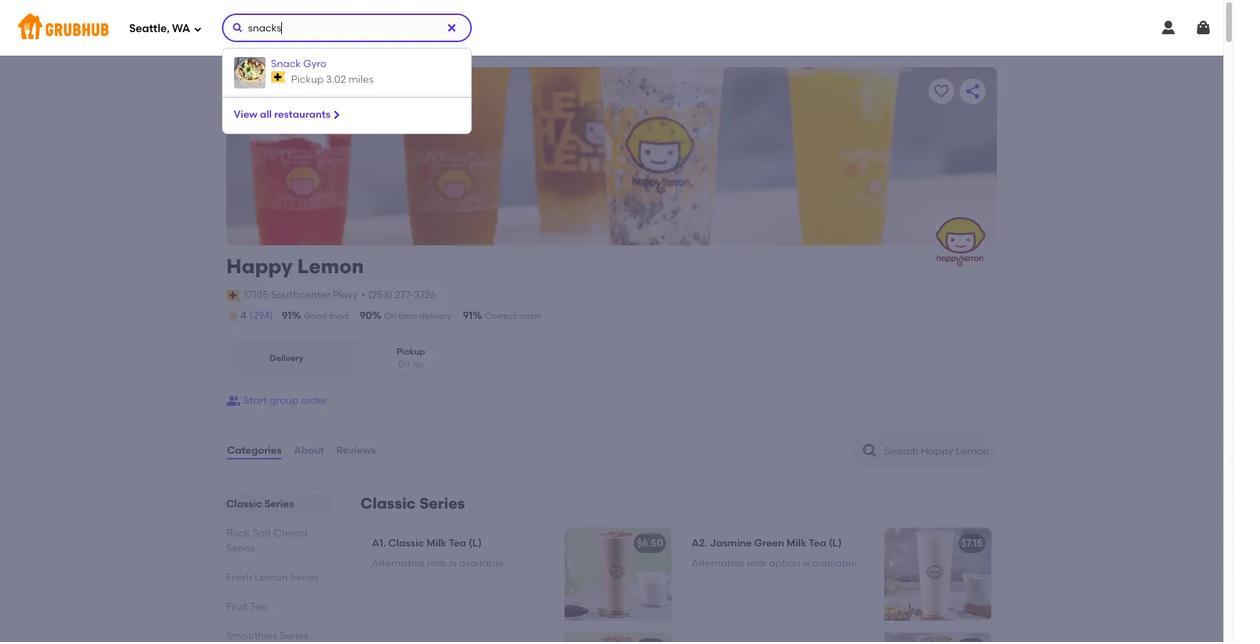 Task type: vqa. For each thing, say whether or not it's contained in the screenshot.
the Rishi Organic Loose Leaf Tea
no



Task type: locate. For each thing, give the bounding box(es) containing it.
2 milk from the left
[[747, 558, 767, 570]]

classic series
[[360, 495, 465, 513], [226, 498, 294, 510]]

group
[[270, 395, 299, 407]]

classic up the "a1."
[[360, 495, 416, 513]]

milk down a2. jasmine green milk tea (l)
[[747, 558, 767, 570]]

milk
[[427, 558, 447, 570], [747, 558, 767, 570]]

lemon up fruit tea tab
[[255, 572, 288, 584]]

a3. boba milk tea (l) image
[[565, 633, 672, 642]]

(253) 277-3726 button
[[368, 288, 436, 303]]

series up crema
[[264, 498, 294, 510]]

categories button
[[226, 425, 282, 477]]

17105
[[244, 289, 269, 301]]

seattle,
[[129, 22, 170, 35]]

tea up alternative milk option is available.
[[809, 538, 826, 550]]

1 horizontal spatial available.
[[812, 558, 860, 570]]

(294)
[[249, 310, 273, 322]]

0 vertical spatial pickup
[[291, 74, 324, 86]]

2 91 from the left
[[463, 310, 473, 322]]

1 milk from the left
[[427, 558, 447, 570]]

a1. classic milk tea (l)
[[372, 538, 482, 550]]

0 horizontal spatial available.
[[459, 558, 506, 570]]

milk up alternative milk is available.
[[427, 538, 446, 550]]

a1. classic milk tea (l) image
[[565, 528, 672, 621]]

(l)
[[469, 538, 482, 550], [829, 538, 842, 550]]

2 milk from the left
[[787, 538, 807, 550]]

series down rock
[[226, 543, 255, 555]]

1 vertical spatial pickup
[[397, 347, 425, 357]]

1 horizontal spatial milk
[[747, 558, 767, 570]]

option group containing pickup
[[226, 341, 471, 377]]

southcenter
[[271, 289, 331, 301]]

svg image
[[1160, 19, 1177, 36], [1195, 19, 1212, 36], [232, 22, 243, 34], [193, 25, 202, 33], [331, 109, 342, 121]]

alternative for jasmine
[[692, 558, 745, 570]]

correct
[[485, 311, 517, 321]]

rock salt crema series tab
[[226, 526, 326, 556]]

classic up rock
[[226, 498, 262, 510]]

rock salt crema series
[[226, 528, 307, 555]]

0 horizontal spatial tea
[[250, 601, 268, 613]]

food
[[329, 311, 348, 321]]

$7.15
[[961, 538, 983, 550]]

happy lemon
[[226, 254, 364, 278]]

alternative down the "a1."
[[372, 558, 425, 570]]

91 right delivery
[[463, 310, 473, 322]]

0 horizontal spatial is
[[449, 558, 457, 570]]

lemon inside fresh lemon series tab
[[255, 572, 288, 584]]

happy
[[226, 254, 293, 278]]

1 vertical spatial order
[[301, 395, 327, 407]]

(253)
[[368, 289, 393, 301]]

pickup 3.02 miles
[[291, 74, 374, 86]]

(l) up alternative milk option is available.
[[829, 538, 842, 550]]

0 horizontal spatial milk
[[427, 538, 446, 550]]

order inside button
[[301, 395, 327, 407]]

3.02
[[326, 74, 346, 86]]

star icon image
[[226, 309, 241, 323]]

classic series up salt
[[226, 498, 294, 510]]

time
[[399, 311, 417, 321]]

Search for food, convenience, alcohol... search field
[[222, 14, 472, 42]]

a2.
[[692, 538, 708, 550]]

classic
[[360, 495, 416, 513], [226, 498, 262, 510], [388, 538, 424, 550]]

share icon image
[[964, 83, 982, 100]]

alternative milk is available.
[[372, 558, 506, 570]]

available. right 'option' at the right of the page
[[812, 558, 860, 570]]

order right the correct
[[519, 311, 541, 321]]

pickup for 3.02
[[291, 74, 324, 86]]

0 horizontal spatial (l)
[[469, 538, 482, 550]]

classic right the "a1."
[[388, 538, 424, 550]]

1 91 from the left
[[282, 310, 292, 322]]

$6.50
[[637, 538, 663, 550]]

tea right the fruit
[[250, 601, 268, 613]]

0 horizontal spatial milk
[[427, 558, 447, 570]]

1 horizontal spatial 91
[[463, 310, 473, 322]]

snack gyro
[[271, 58, 327, 70]]

0 vertical spatial order
[[519, 311, 541, 321]]

series up fruit tea tab
[[290, 572, 319, 584]]

milk up 'option' at the right of the page
[[787, 538, 807, 550]]

pickup 0.9 mi
[[397, 347, 425, 370]]

tea
[[449, 538, 466, 550], [809, 538, 826, 550], [250, 601, 268, 613]]

lemon for happy
[[297, 254, 364, 278]]

miles
[[348, 74, 374, 86]]

91 down the 17105 southcenter pkwy button
[[282, 310, 292, 322]]

91
[[282, 310, 292, 322], [463, 310, 473, 322]]

a2. jasmine green milk tea (l) image
[[884, 528, 992, 621]]

91 for correct order
[[463, 310, 473, 322]]

is
[[449, 558, 457, 570], [803, 558, 810, 570]]

option group
[[226, 341, 471, 377]]

0 horizontal spatial lemon
[[255, 572, 288, 584]]

1 vertical spatial lemon
[[255, 572, 288, 584]]

is right 'option' at the right of the page
[[803, 558, 810, 570]]

0 vertical spatial lemon
[[297, 254, 364, 278]]

0 horizontal spatial alternative
[[372, 558, 425, 570]]

series
[[419, 495, 465, 513], [264, 498, 294, 510], [226, 543, 255, 555], [290, 572, 319, 584]]

pickup up 0.9
[[397, 347, 425, 357]]

0 horizontal spatial classic series
[[226, 498, 294, 510]]

•
[[361, 289, 365, 301]]

pickup inside list box
[[291, 74, 324, 86]]

about
[[294, 445, 324, 457]]

alternative milk option is available.
[[692, 558, 860, 570]]

happy lemon logo image
[[936, 217, 986, 267]]

2 alternative from the left
[[692, 558, 745, 570]]

tab
[[226, 629, 326, 642]]

1 horizontal spatial order
[[519, 311, 541, 321]]

people icon image
[[226, 394, 241, 408]]

0 horizontal spatial order
[[301, 395, 327, 407]]

lemon for fresh
[[255, 572, 288, 584]]

alternative
[[372, 558, 425, 570], [692, 558, 745, 570]]

lemon
[[297, 254, 364, 278], [255, 572, 288, 584]]

pickup down gyro
[[291, 74, 324, 86]]

alternative for classic
[[372, 558, 425, 570]]

pickup
[[291, 74, 324, 86], [397, 347, 425, 357]]

available.
[[459, 558, 506, 570], [812, 558, 860, 570]]

series inside 'classic series' tab
[[264, 498, 294, 510]]

2 list box from the left
[[222, 48, 472, 134]]

1 horizontal spatial classic series
[[360, 495, 465, 513]]

order
[[519, 311, 541, 321], [301, 395, 327, 407]]

1 horizontal spatial lemon
[[297, 254, 364, 278]]

1 alternative from the left
[[372, 558, 425, 570]]

milk down a1. classic milk tea (l)
[[427, 558, 447, 570]]

1 is from the left
[[449, 558, 457, 570]]

91 for good food
[[282, 310, 292, 322]]

0 horizontal spatial pickup
[[291, 74, 324, 86]]

0 horizontal spatial 91
[[282, 310, 292, 322]]

series inside rock salt crema series
[[226, 543, 255, 555]]

list box inside main navigation navigation
[[222, 48, 472, 134]]

series inside fresh lemon series tab
[[290, 572, 319, 584]]

alternative down the jasmine on the bottom of the page
[[692, 558, 745, 570]]

1 milk from the left
[[427, 538, 446, 550]]

delivery
[[270, 353, 303, 363]]

wa
[[172, 22, 190, 35]]

2 (l) from the left
[[829, 538, 842, 550]]

is down a1. classic milk tea (l)
[[449, 558, 457, 570]]

snack gyro image
[[234, 57, 265, 89]]

1 horizontal spatial (l)
[[829, 538, 842, 550]]

2 available. from the left
[[812, 558, 860, 570]]

save this restaurant button
[[929, 79, 954, 104]]

1 horizontal spatial is
[[803, 558, 810, 570]]

(l) up alternative milk is available.
[[469, 538, 482, 550]]

lemon up the pkwy
[[297, 254, 364, 278]]

delivery
[[419, 311, 451, 321]]

list box
[[0, 48, 1234, 642], [222, 48, 472, 134]]

order right group
[[301, 395, 327, 407]]

fruit tea
[[226, 601, 268, 613]]

start
[[243, 395, 267, 407]]

tea up alternative milk is available.
[[449, 538, 466, 550]]

start group order button
[[226, 388, 327, 414]]

save this restaurant image
[[933, 83, 950, 100]]

1 horizontal spatial alternative
[[692, 558, 745, 570]]

1 horizontal spatial milk
[[787, 538, 807, 550]]

1 horizontal spatial pickup
[[397, 347, 425, 357]]

gyro
[[303, 58, 327, 70]]

milk
[[427, 538, 446, 550], [787, 538, 807, 550]]

classic series up a1. classic milk tea (l)
[[360, 495, 465, 513]]

available. down a1. classic milk tea (l)
[[459, 558, 506, 570]]



Task type: describe. For each thing, give the bounding box(es) containing it.
svg image
[[446, 22, 457, 34]]

view all restaurants
[[234, 109, 331, 121]]

milk for option
[[747, 558, 767, 570]]

all
[[260, 109, 272, 121]]

view
[[234, 109, 258, 121]]

option
[[769, 558, 800, 570]]

good
[[304, 311, 327, 321]]

jasmine
[[710, 538, 752, 550]]

subscription pass image
[[226, 290, 241, 301]]

main navigation navigation
[[0, 0, 1234, 642]]

Search Happy Lemon search field
[[883, 445, 992, 458]]

1 list box from the left
[[0, 48, 1234, 642]]

classic series tab
[[226, 497, 326, 512]]

fruit
[[226, 601, 248, 613]]

a4. milk tea with oreo cookies and puff cream (l) image
[[884, 633, 992, 642]]

1 horizontal spatial tea
[[449, 538, 466, 550]]

pickup for 0.9
[[397, 347, 425, 357]]

17105 southcenter pkwy button
[[244, 287, 359, 303]]

on
[[384, 311, 397, 321]]

caret left icon image
[[242, 83, 259, 100]]

3726
[[414, 289, 436, 301]]

a2. jasmine green milk tea (l)
[[692, 538, 842, 550]]

categories
[[227, 445, 282, 457]]

mi
[[413, 360, 423, 370]]

correct order
[[485, 311, 541, 321]]

series up a1. classic milk tea (l)
[[419, 495, 465, 513]]

fresh lemon series tab
[[226, 570, 326, 585]]

search icon image
[[862, 443, 879, 460]]

pkwy
[[333, 289, 358, 301]]

seattle, wa
[[129, 22, 190, 35]]

green
[[754, 538, 784, 550]]

0.9
[[398, 360, 410, 370]]

snack
[[271, 58, 301, 70]]

4
[[241, 310, 246, 322]]

on time delivery
[[384, 311, 451, 321]]

a1.
[[372, 538, 386, 550]]

milk for is
[[427, 558, 447, 570]]

salt
[[253, 528, 271, 540]]

2 horizontal spatial tea
[[809, 538, 826, 550]]

90
[[360, 310, 372, 322]]

17105 southcenter pkwy
[[244, 289, 358, 301]]

about button
[[293, 425, 325, 477]]

277-
[[395, 289, 414, 301]]

reviews button
[[336, 425, 377, 477]]

fresh lemon series
[[226, 572, 319, 584]]

restaurants
[[274, 109, 331, 121]]

start group order
[[243, 395, 327, 407]]

fresh
[[226, 572, 252, 584]]

rock
[[226, 528, 250, 540]]

• (253) 277-3726
[[361, 289, 436, 301]]

reviews
[[336, 445, 376, 457]]

classic series inside 'classic series' tab
[[226, 498, 294, 510]]

crema
[[274, 528, 307, 540]]

classic inside tab
[[226, 498, 262, 510]]

fruit tea tab
[[226, 600, 326, 615]]

grubhub plus flag logo image
[[271, 72, 285, 83]]

2 is from the left
[[803, 558, 810, 570]]

1 (l) from the left
[[469, 538, 482, 550]]

tea inside tab
[[250, 601, 268, 613]]

good food
[[304, 311, 348, 321]]

1 available. from the left
[[459, 558, 506, 570]]



